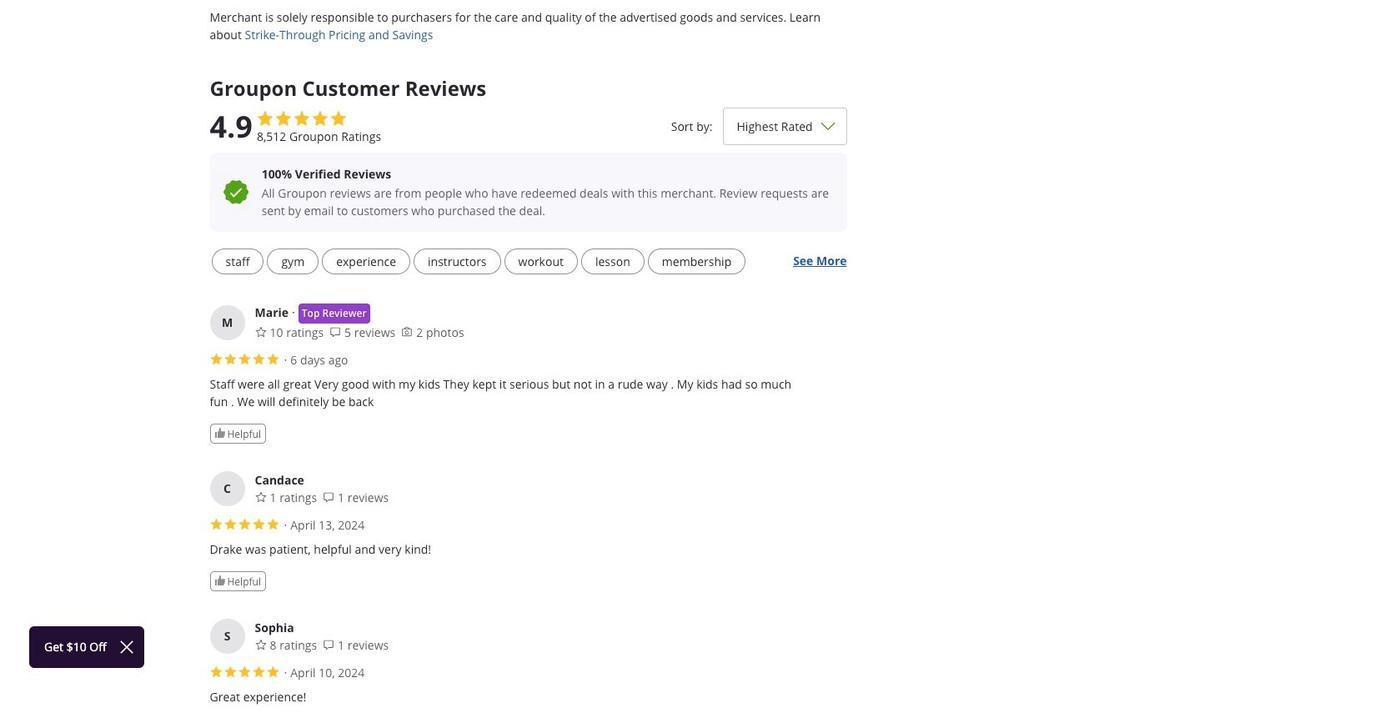 Task type: vqa. For each thing, say whether or not it's contained in the screenshot.
mi within the Vickmay Skin & Body Spa 509 Oakland Avenue, Austin • 1 mi
no



Task type: describe. For each thing, give the bounding box(es) containing it.
8 ratings image
[[255, 639, 267, 650]]

10 ratings image
[[255, 326, 267, 338]]

workout radio
[[504, 248, 578, 274]]

2 photos image
[[401, 326, 413, 338]]

instructors radio
[[414, 248, 501, 274]]

1 reviews image for 1 ratings image
[[323, 491, 335, 503]]

1 ratings image
[[255, 491, 267, 503]]



Task type: locate. For each thing, give the bounding box(es) containing it.
gym radio
[[267, 248, 319, 274]]

membership radio
[[648, 248, 746, 274]]

0 vertical spatial 1 reviews image
[[323, 491, 335, 503]]

lesson radio
[[581, 248, 645, 274]]

1 reviews image right 1 ratings image
[[323, 491, 335, 503]]

5 reviews image
[[330, 326, 341, 338]]

1 reviews image
[[323, 491, 335, 503], [323, 639, 335, 650]]

staff radio
[[211, 248, 264, 274]]

1 vertical spatial 1 reviews image
[[323, 639, 335, 650]]

experience radio
[[322, 248, 410, 274]]

2 1 reviews image from the top
[[323, 639, 335, 650]]

1 reviews image for 8 ratings image
[[323, 639, 335, 650]]

1 1 reviews image from the top
[[323, 491, 335, 503]]

option group
[[210, 245, 785, 277]]

1 reviews image right 8 ratings image
[[323, 639, 335, 650]]



